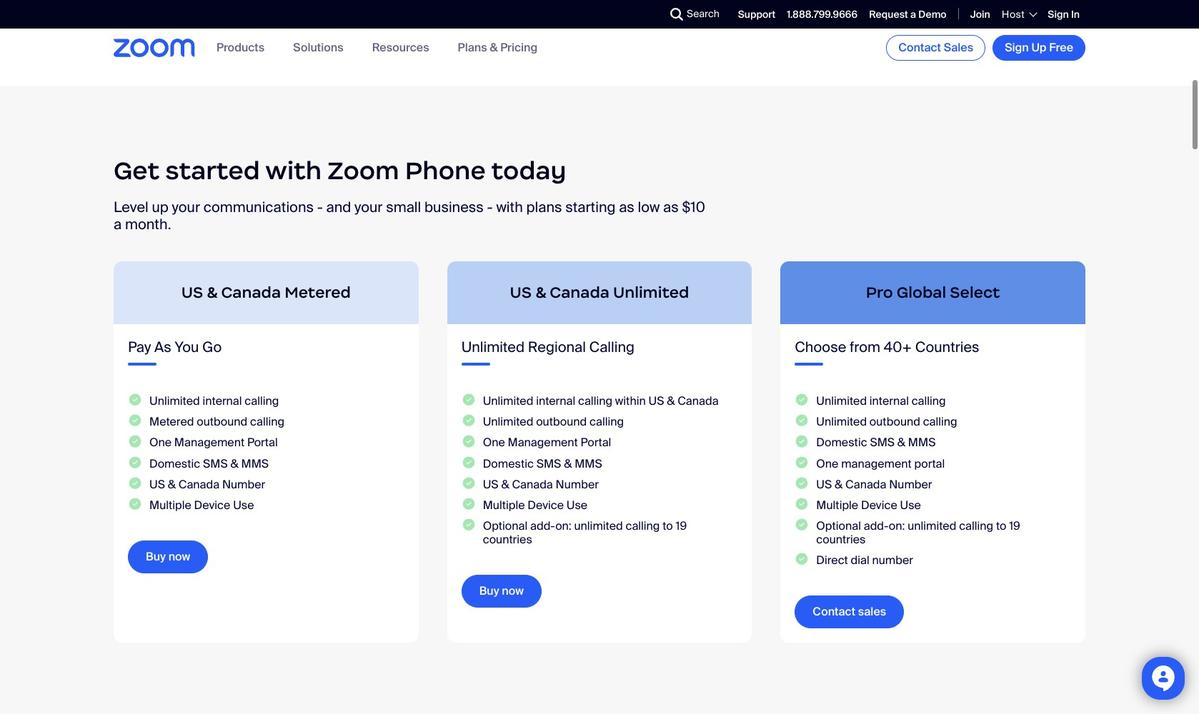 Task type: describe. For each thing, give the bounding box(es) containing it.
pay as you go
[[128, 338, 222, 357]]

support
[[738, 8, 776, 21]]

in
[[1071, 8, 1080, 21]]

optional add-on: unlimited calling to 19 countries for canada
[[483, 519, 687, 547]]

choose
[[795, 338, 846, 357]]

1.888.799.9666
[[787, 8, 858, 21]]

us & canada metered
[[181, 283, 351, 302]]

plans & pricing
[[458, 40, 538, 55]]

host
[[1002, 8, 1025, 21]]

use for metered
[[233, 498, 254, 513]]

one management portal for us & canada unlimited
[[483, 435, 611, 451]]

sign in
[[1048, 8, 1080, 21]]

products button
[[217, 40, 265, 55]]

19 for pro global select
[[1009, 519, 1020, 534]]

regional
[[528, 338, 586, 357]]

sign in link
[[1048, 8, 1080, 21]]

now for us & canada metered
[[168, 550, 190, 565]]

internal for unlimited
[[536, 394, 575, 409]]

0 vertical spatial metered
[[284, 283, 351, 302]]

internal for metered
[[203, 394, 242, 409]]

unlimited internal calling for &
[[149, 394, 279, 409]]

now for us & canada unlimited
[[502, 584, 524, 599]]

number for unlimited
[[556, 477, 599, 492]]

unlimited for canada
[[574, 519, 623, 534]]

management
[[841, 456, 912, 471]]

up
[[1031, 40, 1046, 55]]

0 vertical spatial a
[[910, 8, 916, 21]]

1 as from the left
[[619, 198, 634, 217]]

support link
[[738, 8, 776, 21]]

go
[[202, 338, 222, 357]]

device for metered
[[194, 498, 230, 513]]

$10
[[682, 198, 705, 217]]

get started with zoom phone today
[[114, 155, 566, 186]]

calling
[[589, 338, 634, 357]]

search
[[687, 7, 719, 20]]

3 device from the left
[[861, 498, 897, 513]]

unlimited regional calling
[[461, 338, 634, 357]]

contact for contact sales
[[813, 605, 855, 620]]

select
[[950, 283, 1000, 302]]

domestic for us & canada unlimited
[[483, 456, 534, 471]]

3 us & canada number from the left
[[816, 477, 932, 492]]

choose from 40+ countries
[[795, 338, 979, 357]]

demo
[[918, 8, 947, 21]]

request a demo link
[[869, 8, 947, 21]]

as
[[154, 338, 171, 357]]

host button
[[1002, 8, 1036, 21]]

3 number from the left
[[889, 477, 932, 492]]

pro
[[866, 283, 893, 302]]

level up your communications - and your small business - with plans starting as low as $10 a month.
[[114, 198, 705, 234]]

contact sales link
[[886, 35, 985, 61]]

free
[[1049, 40, 1073, 55]]

small
[[386, 198, 421, 217]]

products
[[217, 40, 265, 55]]

zoom
[[327, 155, 399, 186]]

number
[[872, 553, 913, 568]]

2 horizontal spatial domestic
[[816, 435, 867, 451]]

and
[[326, 198, 351, 217]]

unlimited internal calling within us & canada
[[483, 394, 719, 409]]

plans
[[526, 198, 562, 217]]

one for us & canada metered
[[149, 435, 172, 451]]

on: for global
[[889, 519, 905, 534]]

resources
[[372, 40, 429, 55]]

2 your from the left
[[354, 198, 383, 217]]

today
[[491, 155, 566, 186]]

direct
[[816, 553, 848, 568]]

mms for us & canada unlimited
[[575, 456, 602, 471]]

business
[[424, 198, 484, 217]]

optional add-on: unlimited calling to 19 countries for select
[[816, 519, 1020, 547]]

2 horizontal spatial mms
[[908, 435, 936, 451]]

countries
[[915, 338, 979, 357]]

sms for us & canada metered
[[203, 456, 228, 471]]

direct dial number
[[816, 553, 913, 568]]

unlimited outbound calling for &
[[483, 415, 624, 430]]

one management portal for us & canada metered
[[149, 435, 278, 451]]

3 internal from the left
[[869, 394, 909, 409]]

join
[[970, 8, 990, 21]]

sms for us & canada unlimited
[[536, 456, 561, 471]]

request a demo
[[869, 8, 947, 21]]

phone
[[405, 155, 486, 186]]

contact for contact sales
[[898, 40, 941, 55]]

1.888.799.9666 link
[[787, 8, 858, 21]]

management for us & canada metered
[[174, 435, 244, 451]]

outbound for unlimited
[[536, 415, 587, 430]]

join link
[[970, 8, 990, 21]]



Task type: locate. For each thing, give the bounding box(es) containing it.
optional for us & canada unlimited
[[483, 519, 528, 534]]

1 horizontal spatial domestic
[[483, 456, 534, 471]]

buy for us & canada metered
[[146, 550, 166, 565]]

domestic sms & mms for us & canada metered
[[149, 456, 269, 471]]

us
[[181, 283, 203, 302], [510, 283, 532, 302], [648, 394, 664, 409], [149, 477, 165, 492], [483, 477, 498, 492], [816, 477, 832, 492]]

0 horizontal spatial mms
[[241, 456, 269, 471]]

2 countries from the left
[[816, 532, 866, 547]]

40+
[[884, 338, 912, 357]]

0 horizontal spatial buy
[[146, 550, 166, 565]]

up
[[152, 198, 169, 217]]

starting
[[565, 198, 616, 217]]

with left plans on the left of the page
[[496, 198, 523, 217]]

0 horizontal spatial domestic sms & mms
[[149, 456, 269, 471]]

1 management from the left
[[174, 435, 244, 451]]

multiple
[[149, 498, 191, 513], [483, 498, 525, 513], [816, 498, 858, 513]]

19 for us & canada unlimited
[[676, 519, 687, 534]]

1 horizontal spatial internal
[[536, 394, 575, 409]]

with
[[265, 155, 322, 186], [496, 198, 523, 217]]

now
[[168, 550, 190, 565], [502, 584, 524, 599]]

0 horizontal spatial sign
[[1005, 40, 1029, 55]]

2 horizontal spatial sms
[[870, 435, 895, 451]]

0 horizontal spatial domestic
[[149, 456, 200, 471]]

1 horizontal spatial with
[[496, 198, 523, 217]]

1 - from the left
[[317, 198, 323, 217]]

us & canada number for metered
[[149, 477, 265, 492]]

2 horizontal spatial one
[[816, 456, 838, 471]]

1 horizontal spatial on:
[[889, 519, 905, 534]]

0 horizontal spatial management
[[174, 435, 244, 451]]

level
[[114, 198, 148, 217]]

2 as from the left
[[663, 198, 679, 217]]

one
[[149, 435, 172, 451], [483, 435, 505, 451], [816, 456, 838, 471]]

unlimited internal calling for global
[[816, 394, 946, 409]]

countries for us & canada unlimited
[[483, 532, 532, 547]]

portal down unlimited internal calling within us & canada
[[581, 435, 611, 451]]

sign up free link
[[993, 35, 1085, 61]]

portal for unlimited
[[581, 435, 611, 451]]

portal
[[914, 456, 945, 471]]

a left month.
[[114, 215, 122, 234]]

1 number from the left
[[222, 477, 265, 492]]

2 unlimited internal calling from the left
[[816, 394, 946, 409]]

pay
[[128, 338, 151, 357]]

0 horizontal spatial contact
[[813, 605, 855, 620]]

1 vertical spatial buy
[[479, 584, 499, 599]]

1 horizontal spatial buy
[[479, 584, 499, 599]]

0 vertical spatial contact
[[898, 40, 941, 55]]

countries
[[483, 532, 532, 547], [816, 532, 866, 547]]

optional
[[483, 519, 528, 534], [816, 519, 861, 534]]

2 19 from the left
[[1009, 519, 1020, 534]]

your right 'and'
[[354, 198, 383, 217]]

1 horizontal spatial to
[[996, 519, 1006, 534]]

2 horizontal spatial device
[[861, 498, 897, 513]]

metered outbound calling
[[149, 415, 284, 430]]

management down unlimited internal calling within us & canada
[[508, 435, 578, 451]]

2 to from the left
[[996, 519, 1006, 534]]

get
[[114, 155, 159, 186]]

a left demo
[[910, 8, 916, 21]]

1 unlimited from the left
[[574, 519, 623, 534]]

1 use from the left
[[233, 498, 254, 513]]

1 portal from the left
[[247, 435, 278, 451]]

2 - from the left
[[487, 198, 493, 217]]

sign up free
[[1005, 40, 1073, 55]]

zoom logo image
[[114, 39, 195, 57]]

1 vertical spatial with
[[496, 198, 523, 217]]

1 to from the left
[[663, 519, 673, 534]]

domestic
[[816, 435, 867, 451], [149, 456, 200, 471], [483, 456, 534, 471]]

one management portal down the metered outbound calling
[[149, 435, 278, 451]]

as left low
[[619, 198, 634, 217]]

- left 'and'
[[317, 198, 323, 217]]

0 horizontal spatial portal
[[247, 435, 278, 451]]

as right low
[[663, 198, 679, 217]]

sign left up
[[1005, 40, 1029, 55]]

1 multiple device use from the left
[[149, 498, 254, 513]]

1 horizontal spatial your
[[354, 198, 383, 217]]

3 use from the left
[[900, 498, 921, 513]]

1 vertical spatial now
[[502, 584, 524, 599]]

internal up the metered outbound calling
[[203, 394, 242, 409]]

2 horizontal spatial use
[[900, 498, 921, 513]]

buy for us & canada unlimited
[[479, 584, 499, 599]]

with up the communications at the left top
[[265, 155, 322, 186]]

1 add- from the left
[[530, 519, 555, 534]]

internal
[[203, 394, 242, 409], [536, 394, 575, 409], [869, 394, 909, 409]]

one management portal
[[816, 456, 945, 471]]

2 optional from the left
[[816, 519, 861, 534]]

0 horizontal spatial a
[[114, 215, 122, 234]]

1 horizontal spatial mms
[[575, 456, 602, 471]]

mms down the metered outbound calling
[[241, 456, 269, 471]]

sign left in
[[1048, 8, 1069, 21]]

1 horizontal spatial a
[[910, 8, 916, 21]]

1 horizontal spatial device
[[528, 498, 564, 513]]

1 horizontal spatial buy now link
[[461, 575, 542, 608]]

0 horizontal spatial countries
[[483, 532, 532, 547]]

- right business
[[487, 198, 493, 217]]

2 use from the left
[[566, 498, 587, 513]]

0 horizontal spatial unlimited
[[574, 519, 623, 534]]

1 internal from the left
[[203, 394, 242, 409]]

portal down the metered outbound calling
[[247, 435, 278, 451]]

management down the metered outbound calling
[[174, 435, 244, 451]]

1 horizontal spatial add-
[[864, 519, 889, 534]]

0 horizontal spatial 19
[[676, 519, 687, 534]]

0 horizontal spatial one
[[149, 435, 172, 451]]

2 multiple from the left
[[483, 498, 525, 513]]

1 optional from the left
[[483, 519, 528, 534]]

number
[[222, 477, 265, 492], [556, 477, 599, 492], [889, 477, 932, 492]]

0 horizontal spatial now
[[168, 550, 190, 565]]

0 horizontal spatial number
[[222, 477, 265, 492]]

us & canada unlimited
[[510, 283, 689, 302]]

0 horizontal spatial buy now link
[[128, 541, 208, 574]]

1 horizontal spatial portal
[[581, 435, 611, 451]]

1 horizontal spatial contact
[[898, 40, 941, 55]]

3 multiple from the left
[[816, 498, 858, 513]]

1 device from the left
[[194, 498, 230, 513]]

1 horizontal spatial optional
[[816, 519, 861, 534]]

0 horizontal spatial device
[[194, 498, 230, 513]]

sign for sign up free
[[1005, 40, 1029, 55]]

a
[[910, 8, 916, 21], [114, 215, 122, 234]]

unlimited internal calling up the metered outbound calling
[[149, 394, 279, 409]]

mms down unlimited internal calling within us & canada
[[575, 456, 602, 471]]

1 horizontal spatial buy now
[[479, 584, 524, 599]]

1 horizontal spatial countries
[[816, 532, 866, 547]]

month.
[[125, 215, 171, 234]]

global
[[897, 283, 946, 302]]

1 horizontal spatial multiple device use
[[483, 498, 587, 513]]

device for unlimited
[[528, 498, 564, 513]]

0 horizontal spatial metered
[[149, 415, 194, 430]]

sign inside sign up free link
[[1005, 40, 1029, 55]]

one for us & canada unlimited
[[483, 435, 505, 451]]

search image
[[670, 8, 683, 21], [670, 8, 683, 21]]

on: for &
[[555, 519, 571, 534]]

2 unlimited from the left
[[908, 519, 956, 534]]

1 multiple from the left
[[149, 498, 191, 513]]

1 unlimited internal calling from the left
[[149, 394, 279, 409]]

dial
[[851, 553, 869, 568]]

1 vertical spatial a
[[114, 215, 122, 234]]

2 us & canada number from the left
[[483, 477, 599, 492]]

0 vertical spatial now
[[168, 550, 190, 565]]

with inside level up your communications - and your small business - with plans starting as low as $10 a month.
[[496, 198, 523, 217]]

0 horizontal spatial optional add-on: unlimited calling to 19 countries
[[483, 519, 687, 547]]

buy now link
[[128, 541, 208, 574], [461, 575, 542, 608]]

3 outbound from the left
[[869, 415, 920, 430]]

1 countries from the left
[[483, 532, 532, 547]]

0 horizontal spatial your
[[172, 198, 200, 217]]

0 vertical spatial buy now
[[146, 550, 190, 565]]

1 one management portal from the left
[[149, 435, 278, 451]]

0 vertical spatial buy now link
[[128, 541, 208, 574]]

2 horizontal spatial multiple device use
[[816, 498, 921, 513]]

2 optional add-on: unlimited calling to 19 countries from the left
[[816, 519, 1020, 547]]

sales
[[944, 40, 973, 55]]

0 horizontal spatial multiple device use
[[149, 498, 254, 513]]

0 horizontal spatial us & canada number
[[149, 477, 265, 492]]

sales
[[858, 605, 886, 620]]

2 multiple device use from the left
[[483, 498, 587, 513]]

sign for sign in
[[1048, 8, 1069, 21]]

0 horizontal spatial use
[[233, 498, 254, 513]]

portal for metered
[[247, 435, 278, 451]]

1 horizontal spatial sign
[[1048, 8, 1069, 21]]

portal
[[247, 435, 278, 451], [581, 435, 611, 451]]

1 horizontal spatial one
[[483, 435, 505, 451]]

management
[[174, 435, 244, 451], [508, 435, 578, 451]]

1 us & canada number from the left
[[149, 477, 265, 492]]

mms
[[908, 435, 936, 451], [241, 456, 269, 471], [575, 456, 602, 471]]

metered
[[284, 283, 351, 302], [149, 415, 194, 430]]

optional add-on: unlimited calling to 19 countries
[[483, 519, 687, 547], [816, 519, 1020, 547]]

communications
[[203, 198, 314, 217]]

0 horizontal spatial sms
[[203, 456, 228, 471]]

number for metered
[[222, 477, 265, 492]]

solutions
[[293, 40, 343, 55]]

2 number from the left
[[556, 477, 599, 492]]

1 horizontal spatial 19
[[1009, 519, 1020, 534]]

0 horizontal spatial internal
[[203, 394, 242, 409]]

use
[[233, 498, 254, 513], [566, 498, 587, 513], [900, 498, 921, 513]]

2 one management portal from the left
[[483, 435, 611, 451]]

buy now
[[146, 550, 190, 565], [479, 584, 524, 599]]

domestic for us & canada metered
[[149, 456, 200, 471]]

1 vertical spatial buy now link
[[461, 575, 542, 608]]

1 vertical spatial contact
[[813, 605, 855, 620]]

2 horizontal spatial internal
[[869, 394, 909, 409]]

request
[[869, 8, 908, 21]]

buy now link for us & canada unlimited
[[461, 575, 542, 608]]

mms up portal
[[908, 435, 936, 451]]

buy now link for us & canada metered
[[128, 541, 208, 574]]

mms for us & canada metered
[[241, 456, 269, 471]]

1 optional add-on: unlimited calling to 19 countries from the left
[[483, 519, 687, 547]]

0 horizontal spatial with
[[265, 155, 322, 186]]

use for unlimited
[[566, 498, 587, 513]]

1 horizontal spatial outbound
[[536, 415, 587, 430]]

unlimited outbound calling
[[483, 415, 624, 430], [816, 415, 957, 430]]

0 horizontal spatial one management portal
[[149, 435, 278, 451]]

0 vertical spatial sign
[[1048, 8, 1069, 21]]

contact sales
[[898, 40, 973, 55]]

your right up
[[172, 198, 200, 217]]

1 outbound from the left
[[197, 415, 247, 430]]

2 portal from the left
[[581, 435, 611, 451]]

2 on: from the left
[[889, 519, 905, 534]]

1 horizontal spatial one management portal
[[483, 435, 611, 451]]

2 internal from the left
[[536, 394, 575, 409]]

add- for pro
[[864, 519, 889, 534]]

your
[[172, 198, 200, 217], [354, 198, 383, 217]]

0 horizontal spatial on:
[[555, 519, 571, 534]]

0 horizontal spatial unlimited internal calling
[[149, 394, 279, 409]]

canada
[[221, 283, 281, 302], [550, 283, 609, 302], [678, 394, 719, 409], [178, 477, 219, 492], [512, 477, 553, 492], [845, 477, 886, 492]]

0 horizontal spatial as
[[619, 198, 634, 217]]

2 horizontal spatial outbound
[[869, 415, 920, 430]]

contact sales
[[813, 605, 886, 620]]

optional for pro global select
[[816, 519, 861, 534]]

multiple device use for metered
[[149, 498, 254, 513]]

to
[[663, 519, 673, 534], [996, 519, 1006, 534]]

1 horizontal spatial unlimited
[[908, 519, 956, 534]]

1 horizontal spatial management
[[508, 435, 578, 451]]

multiple device use
[[149, 498, 254, 513], [483, 498, 587, 513], [816, 498, 921, 513]]

domestic sms & mms for us & canada unlimited
[[483, 456, 602, 471]]

1 horizontal spatial unlimited outbound calling
[[816, 415, 957, 430]]

2 add- from the left
[[864, 519, 889, 534]]

1 horizontal spatial sms
[[536, 456, 561, 471]]

device
[[194, 498, 230, 513], [528, 498, 564, 513], [861, 498, 897, 513]]

unlimited internal calling down 'choose from 40+ countries'
[[816, 394, 946, 409]]

unlimited
[[574, 519, 623, 534], [908, 519, 956, 534]]

2 horizontal spatial number
[[889, 477, 932, 492]]

one management portal down unlimited internal calling within us & canada
[[483, 435, 611, 451]]

you
[[175, 338, 199, 357]]

internal down 'choose from 40+ countries'
[[869, 394, 909, 409]]

2 horizontal spatial multiple
[[816, 498, 858, 513]]

1 horizontal spatial now
[[502, 584, 524, 599]]

solutions button
[[293, 40, 343, 55]]

1 your from the left
[[172, 198, 200, 217]]

2 horizontal spatial domestic sms & mms
[[816, 435, 936, 451]]

contact
[[898, 40, 941, 55], [813, 605, 855, 620]]

unlimited outbound calling for global
[[816, 415, 957, 430]]

resources button
[[372, 40, 429, 55]]

management for us & canada unlimited
[[508, 435, 578, 451]]

0 horizontal spatial buy now
[[146, 550, 190, 565]]

contact left sales
[[813, 605, 855, 620]]

0 horizontal spatial to
[[663, 519, 673, 534]]

as
[[619, 198, 634, 217], [663, 198, 679, 217]]

unlimited outbound calling up the one management portal
[[816, 415, 957, 430]]

plans
[[458, 40, 487, 55]]

unlimited for select
[[908, 519, 956, 534]]

2 outbound from the left
[[536, 415, 587, 430]]

1 horizontal spatial number
[[556, 477, 599, 492]]

outbound for metered
[[197, 415, 247, 430]]

1 vertical spatial metered
[[149, 415, 194, 430]]

us & canada number for unlimited
[[483, 477, 599, 492]]

add- for us
[[530, 519, 555, 534]]

1 unlimited outbound calling from the left
[[483, 415, 624, 430]]

unlimited outbound calling down unlimited internal calling within us & canada
[[483, 415, 624, 430]]

19
[[676, 519, 687, 534], [1009, 519, 1020, 534]]

contact sales link
[[795, 596, 904, 629]]

sign
[[1048, 8, 1069, 21], [1005, 40, 1029, 55]]

sms
[[870, 435, 895, 451], [203, 456, 228, 471], [536, 456, 561, 471]]

calling
[[245, 394, 279, 409], [578, 394, 612, 409], [912, 394, 946, 409], [250, 415, 284, 430], [590, 415, 624, 430], [923, 415, 957, 430], [626, 519, 660, 534], [959, 519, 993, 534]]

0 vertical spatial buy
[[146, 550, 166, 565]]

add-
[[530, 519, 555, 534], [864, 519, 889, 534]]

plans & pricing link
[[458, 40, 538, 55]]

1 19 from the left
[[676, 519, 687, 534]]

started
[[165, 155, 260, 186]]

pro global select
[[866, 283, 1000, 302]]

countries for pro global select
[[816, 532, 866, 547]]

from
[[850, 338, 880, 357]]

multiple for metered
[[149, 498, 191, 513]]

2 unlimited outbound calling from the left
[[816, 415, 957, 430]]

1 on: from the left
[[555, 519, 571, 534]]

3 multiple device use from the left
[[816, 498, 921, 513]]

a inside level up your communications - and your small business - with plans starting as low as $10 a month.
[[114, 215, 122, 234]]

within
[[615, 394, 646, 409]]

low
[[638, 198, 660, 217]]

1 horizontal spatial as
[[663, 198, 679, 217]]

multiple device use for unlimited
[[483, 498, 587, 513]]

0 horizontal spatial add-
[[530, 519, 555, 534]]

None search field
[[618, 3, 674, 26]]

to for us & canada unlimited
[[663, 519, 673, 534]]

1 horizontal spatial multiple
[[483, 498, 525, 513]]

buy now for us & canada metered
[[146, 550, 190, 565]]

0 horizontal spatial unlimited outbound calling
[[483, 415, 624, 430]]

pricing
[[500, 40, 538, 55]]

multiple for unlimited
[[483, 498, 525, 513]]

0 horizontal spatial optional
[[483, 519, 528, 534]]

1 vertical spatial sign
[[1005, 40, 1029, 55]]

1 horizontal spatial -
[[487, 198, 493, 217]]

1 horizontal spatial metered
[[284, 283, 351, 302]]

to for pro global select
[[996, 519, 1006, 534]]

buy now for us & canada unlimited
[[479, 584, 524, 599]]

1 horizontal spatial unlimited internal calling
[[816, 394, 946, 409]]

contact down request a demo link
[[898, 40, 941, 55]]

1 vertical spatial buy now
[[479, 584, 524, 599]]

internal down regional
[[536, 394, 575, 409]]

2 device from the left
[[528, 498, 564, 513]]

0 horizontal spatial outbound
[[197, 415, 247, 430]]

2 horizontal spatial us & canada number
[[816, 477, 932, 492]]

2 management from the left
[[508, 435, 578, 451]]



Task type: vqa. For each thing, say whether or not it's contained in the screenshot.
Canada the unlimited
yes



